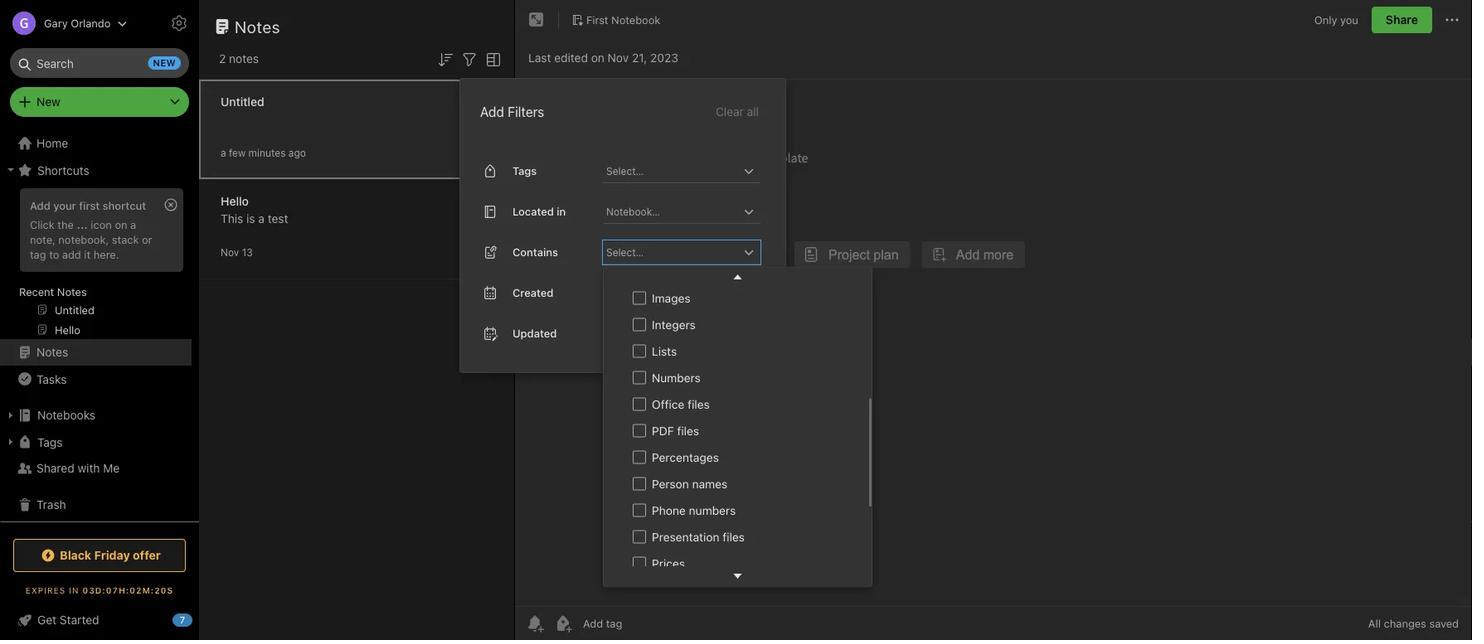 Task type: vqa. For each thing, say whether or not it's contained in the screenshot.
minutes
yes



Task type: locate. For each thing, give the bounding box(es) containing it.
this
[[221, 212, 243, 226]]

notes link
[[0, 339, 192, 366]]

Note Editor text field
[[515, 80, 1472, 606]]

View options field
[[479, 48, 503, 69]]

clear all
[[716, 105, 759, 118]]

files for pdf files
[[677, 424, 699, 438]]

stack
[[112, 233, 139, 245]]

0 horizontal spatial tags
[[37, 435, 63, 449]]

1 vertical spatial tags
[[37, 435, 63, 449]]

1 vertical spatial files
[[677, 424, 699, 438]]

expires in 03d:07h:02m:20s
[[26, 586, 174, 595]]

shortcuts button
[[0, 157, 192, 183]]

13
[[242, 247, 253, 258]]

Select383 checkbox
[[633, 344, 646, 358]]

0 vertical spatial tags
[[513, 165, 537, 177]]

0 horizontal spatial a
[[130, 218, 136, 231]]

0 vertical spatial  input text field
[[605, 159, 739, 182]]

shared
[[36, 462, 74, 475]]

 input text field up google
[[605, 240, 739, 264]]

orlando
[[71, 17, 111, 29]]

google
[[652, 265, 690, 278]]

nov 13
[[221, 247, 253, 258]]

share
[[1386, 13, 1418, 27]]

1 horizontal spatial add
[[480, 104, 504, 120]]

in
[[557, 205, 566, 218]]

tags inside button
[[37, 435, 63, 449]]

images
[[652, 291, 691, 305]]

presentation files
[[652, 530, 745, 544]]

lists
[[652, 344, 677, 358]]

only you
[[1314, 13, 1358, 26]]

you
[[1340, 13, 1358, 26]]

2  input text field from the top
[[605, 240, 739, 264]]

1 horizontal spatial tags
[[513, 165, 537, 177]]

on
[[591, 51, 604, 65], [115, 218, 127, 231]]

tags up located
[[513, 165, 537, 177]]

clear all button
[[714, 102, 761, 122]]

0 vertical spatial nov
[[608, 51, 629, 65]]

notes up tasks
[[36, 345, 68, 359]]

test
[[268, 212, 288, 226]]

0 vertical spatial add
[[480, 104, 504, 120]]

office
[[652, 397, 684, 411]]

numbers
[[652, 371, 701, 385]]

tags button
[[0, 429, 192, 455]]

1 vertical spatial nov
[[221, 247, 239, 258]]

 input text field inside the contains 'field'
[[605, 240, 739, 264]]

nov
[[608, 51, 629, 65], [221, 247, 239, 258]]

last edited on nov 21, 2023
[[528, 51, 678, 65]]

0 vertical spatial files
[[688, 397, 710, 411]]

a for this is a test
[[258, 212, 265, 226]]

icon
[[91, 218, 112, 231]]

group
[[0, 183, 192, 346]]

a
[[221, 147, 226, 159], [258, 212, 265, 226], [130, 218, 136, 231]]

pdf files
[[652, 424, 699, 438]]

More actions field
[[1442, 7, 1462, 33]]

0 horizontal spatial add
[[30, 199, 50, 211]]

Select380 checkbox
[[633, 265, 646, 278]]

1 vertical spatial notes
[[57, 285, 87, 298]]

on up stack
[[115, 218, 127, 231]]

notebook,
[[58, 233, 109, 245]]

add tag image
[[553, 614, 573, 634]]

a right is
[[258, 212, 265, 226]]

1 horizontal spatial nov
[[608, 51, 629, 65]]

saved
[[1429, 617, 1459, 630]]

new
[[153, 58, 176, 68]]

0 horizontal spatial on
[[115, 218, 127, 231]]

numbers
[[689, 504, 736, 517]]

group containing add your first shortcut
[[0, 183, 192, 346]]

add a reminder image
[[525, 614, 545, 634]]

 input text field inside tags "field"
[[605, 159, 739, 182]]

note window element
[[515, 0, 1472, 640]]

add inside "group"
[[30, 199, 50, 211]]

2 vertical spatial files
[[723, 530, 745, 544]]

1 vertical spatial add
[[30, 199, 50, 211]]

files right office
[[688, 397, 710, 411]]

add left filters at the left of page
[[480, 104, 504, 120]]

7
[[180, 615, 185, 626]]

tags up shared
[[37, 435, 63, 449]]

trash link
[[0, 492, 192, 518]]

1  input text field from the top
[[605, 159, 739, 182]]

first notebook button
[[566, 8, 666, 32]]

untitled
[[221, 95, 264, 109]]

add
[[480, 104, 504, 120], [30, 199, 50, 211]]

Select389 checkbox
[[633, 503, 646, 517]]

0 vertical spatial on
[[591, 51, 604, 65]]

Select382 checkbox
[[633, 318, 646, 331]]

filters
[[508, 104, 544, 120]]

nov left 21,
[[608, 51, 629, 65]]

1 horizontal spatial on
[[591, 51, 604, 65]]

Sort options field
[[435, 48, 455, 69]]

home link
[[0, 130, 199, 157]]

the
[[58, 218, 74, 231]]

files
[[688, 397, 710, 411], [677, 424, 699, 438], [723, 530, 745, 544]]

1 vertical spatial  input text field
[[605, 240, 739, 264]]

google drive
[[652, 265, 720, 278]]

Tags field
[[603, 159, 761, 183]]

ago
[[288, 147, 306, 159]]

notes
[[235, 17, 280, 36], [57, 285, 87, 298], [36, 345, 68, 359]]

files for office files
[[688, 397, 710, 411]]

files down numbers
[[723, 530, 745, 544]]

Select387 checkbox
[[633, 450, 646, 464]]

a up stack
[[130, 218, 136, 231]]

all
[[747, 105, 759, 118]]

nov inside note window element
[[608, 51, 629, 65]]

2 horizontal spatial a
[[258, 212, 265, 226]]

nov left 13
[[221, 247, 239, 258]]

started
[[60, 613, 99, 627]]

 input text field
[[605, 159, 739, 182], [605, 240, 739, 264]]

Select381 checkbox
[[633, 291, 646, 304]]

add up click
[[30, 199, 50, 211]]

Add filters field
[[459, 48, 479, 69]]

 input text field up  input text box
[[605, 159, 739, 182]]

1 vertical spatial on
[[115, 218, 127, 231]]

notes up notes
[[235, 17, 280, 36]]

on right edited
[[591, 51, 604, 65]]

add filters
[[480, 104, 544, 120]]

a left few
[[221, 147, 226, 159]]

minutes
[[248, 147, 286, 159]]

person
[[652, 477, 689, 491]]

tree
[[0, 130, 199, 528]]

or
[[142, 233, 152, 245]]

gary orlando
[[44, 17, 111, 29]]

recent notes
[[19, 285, 87, 298]]

edited
[[554, 51, 588, 65]]

0 horizontal spatial nov
[[221, 247, 239, 258]]

spreadsheets
[[652, 583, 726, 597]]

 input text field for contains
[[605, 240, 739, 264]]

tag
[[30, 248, 46, 260]]

here.
[[94, 248, 119, 260]]

first notebook
[[586, 13, 660, 26]]

your
[[53, 199, 76, 211]]

drive
[[693, 265, 720, 278]]

a inside icon on a note, notebook, stack or tag to add it here.
[[130, 218, 136, 231]]

notes right recent
[[57, 285, 87, 298]]

files right pdf
[[677, 424, 699, 438]]



Task type: describe. For each thing, give the bounding box(es) containing it.
on inside note window element
[[591, 51, 604, 65]]

first
[[79, 199, 100, 211]]

last
[[528, 51, 551, 65]]

add your first shortcut
[[30, 199, 146, 211]]

Select390 checkbox
[[633, 530, 646, 543]]

Select386 checkbox
[[633, 424, 646, 437]]

notebooks
[[37, 408, 95, 422]]

created
[[513, 287, 554, 299]]

pdf
[[652, 424, 674, 438]]

settings image
[[169, 13, 189, 33]]

notebooks link
[[0, 402, 192, 429]]

click to collapse image
[[193, 610, 205, 629]]

Select385 checkbox
[[633, 397, 646, 411]]

 input text field for tags
[[605, 159, 739, 182]]

Select391 checkbox
[[633, 557, 646, 570]]

office files
[[652, 397, 710, 411]]

percentages
[[652, 451, 719, 464]]

integers
[[652, 318, 696, 332]]

icon on a note, notebook, stack or tag to add it here.
[[30, 218, 152, 260]]

home
[[36, 136, 68, 150]]

Select384 checkbox
[[633, 371, 646, 384]]

on inside icon on a note, notebook, stack or tag to add it here.
[[115, 218, 127, 231]]

2
[[219, 52, 226, 66]]

share button
[[1372, 7, 1432, 33]]

a few minutes ago
[[221, 147, 306, 159]]

located
[[513, 205, 554, 218]]

is
[[246, 212, 255, 226]]

Help and Learning task checklist field
[[0, 607, 199, 634]]

Located in field
[[603, 200, 761, 224]]

offer
[[133, 549, 161, 562]]

add for add filters
[[480, 104, 504, 120]]

all
[[1368, 617, 1381, 630]]

shortcuts
[[37, 163, 89, 177]]

shared with me
[[36, 462, 120, 475]]

black
[[60, 549, 91, 562]]

contains
[[513, 246, 558, 258]]

2 vertical spatial notes
[[36, 345, 68, 359]]

with
[[78, 462, 100, 475]]

...
[[77, 218, 88, 231]]

expand note image
[[527, 10, 547, 30]]

clear
[[716, 105, 744, 118]]

notes
[[229, 52, 259, 66]]

expand notebooks image
[[4, 409, 17, 422]]

prices
[[652, 557, 685, 570]]

2023
[[650, 51, 678, 65]]

new search field
[[22, 48, 181, 78]]

Select388 checkbox
[[633, 477, 646, 490]]

few
[[229, 147, 246, 159]]

shortcut
[[103, 199, 146, 211]]

Add tag field
[[581, 617, 706, 631]]

changes
[[1384, 617, 1426, 630]]

presentation
[[652, 530, 719, 544]]

add for add your first shortcut
[[30, 199, 50, 211]]

trash
[[36, 498, 66, 512]]

03d:07h:02m:20s
[[82, 586, 174, 595]]

add
[[62, 248, 81, 260]]

0 vertical spatial notes
[[235, 17, 280, 36]]

only
[[1314, 13, 1337, 26]]

to
[[49, 248, 59, 260]]

note,
[[30, 233, 55, 245]]

first
[[586, 13, 608, 26]]

tasks button
[[0, 366, 192, 392]]

all changes saved
[[1368, 617, 1459, 630]]

friday
[[94, 549, 130, 562]]

Account field
[[0, 7, 127, 40]]

shared with me link
[[0, 455, 192, 482]]

click the ...
[[30, 218, 88, 231]]

add filters image
[[459, 50, 479, 69]]

expires
[[26, 586, 66, 595]]

2 notes
[[219, 52, 259, 66]]

person names
[[652, 477, 727, 491]]

new button
[[10, 87, 189, 117]]

1 horizontal spatial a
[[221, 147, 226, 159]]

me
[[103, 462, 120, 475]]

click
[[30, 218, 55, 231]]

phone
[[652, 504, 686, 517]]

hello
[[221, 194, 249, 208]]

get
[[37, 613, 56, 627]]

 input text field
[[605, 200, 739, 223]]

Search text field
[[22, 48, 177, 78]]

phone numbers
[[652, 504, 736, 517]]

located in
[[513, 205, 566, 218]]

expand tags image
[[4, 435, 17, 449]]

recent
[[19, 285, 54, 298]]

notes inside "group"
[[57, 285, 87, 298]]

21,
[[632, 51, 647, 65]]

more actions image
[[1442, 10, 1462, 30]]

new
[[36, 95, 60, 109]]

a for icon on a note, notebook, stack or tag to add it here.
[[130, 218, 136, 231]]

notebook
[[611, 13, 660, 26]]

tasks
[[36, 372, 67, 386]]

get started
[[37, 613, 99, 627]]

in
[[69, 586, 79, 595]]

Contains field
[[603, 240, 761, 264]]

updated
[[513, 327, 557, 340]]

this is a test
[[221, 212, 288, 226]]

it
[[84, 248, 91, 260]]

files for presentation files
[[723, 530, 745, 544]]

names
[[692, 477, 727, 491]]

tree containing home
[[0, 130, 199, 528]]



